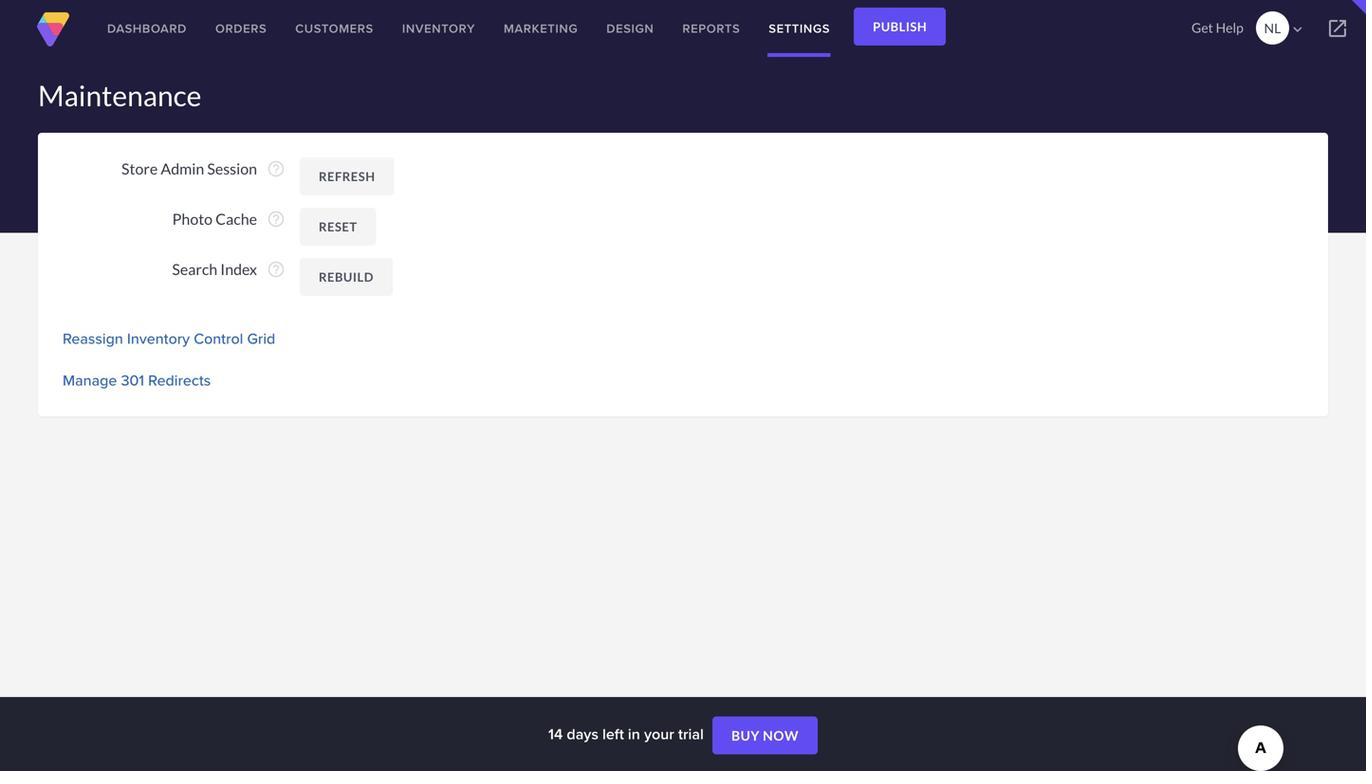 Task type: locate. For each thing, give the bounding box(es) containing it.
search
[[172, 260, 217, 278]]

rebuild link
[[300, 258, 393, 296]]

 link
[[1309, 0, 1366, 57]]

store
[[121, 159, 158, 178]]

rebuild
[[319, 269, 374, 285]]

nl
[[1264, 20, 1281, 36]]

0 vertical spatial inventory
[[402, 19, 475, 37]]

help
[[1216, 19, 1244, 36]]

publish button
[[854, 8, 946, 46]]

in
[[628, 723, 640, 745]]

days
[[567, 723, 599, 745]]

help_outline right session
[[267, 159, 286, 178]]

maintenance
[[38, 78, 202, 112]]

1 horizontal spatial inventory
[[402, 19, 475, 37]]

1 vertical spatial help_outline
[[267, 210, 286, 229]]

2 vertical spatial help_outline
[[267, 260, 286, 279]]

1 help_outline from the top
[[267, 159, 286, 178]]

get
[[1192, 19, 1213, 36]]

2 help_outline from the top
[[267, 210, 286, 229]]

help_outline right index
[[267, 260, 286, 279]]

design
[[607, 19, 654, 37]]

now
[[763, 728, 799, 744]]

settings
[[769, 19, 830, 37]]

help_outline right cache
[[267, 210, 286, 229]]

orders
[[215, 19, 267, 37]]

inventory
[[402, 19, 475, 37], [127, 327, 190, 350]]

3 help_outline from the top
[[267, 260, 286, 279]]

0 vertical spatial help_outline
[[267, 159, 286, 178]]

0 horizontal spatial inventory
[[127, 327, 190, 350]]

reassign inventory control grid
[[63, 327, 275, 350]]

grid
[[247, 327, 275, 350]]

refresh link
[[300, 157, 394, 195]]

help_outline
[[267, 159, 286, 178], [267, 210, 286, 229], [267, 260, 286, 279]]

301
[[121, 369, 144, 391]]



Task type: vqa. For each thing, say whether or not it's contained in the screenshot.
the bottommost Help_Outline
yes



Task type: describe. For each thing, give the bounding box(es) containing it.
session
[[207, 159, 257, 178]]

redirects
[[148, 369, 211, 391]]

left
[[602, 723, 624, 745]]

manage 301 redirects
[[63, 369, 211, 391]]

your
[[644, 723, 674, 745]]

customers
[[295, 19, 374, 37]]

reset link
[[300, 208, 376, 246]]

nl 
[[1264, 20, 1306, 38]]

buy now link
[[712, 717, 818, 755]]

help_outline for photo cache help_outline
[[267, 210, 286, 229]]

photo
[[172, 210, 213, 228]]

publish
[[873, 19, 927, 34]]

buy
[[731, 728, 760, 744]]

control
[[194, 327, 243, 350]]

reassign
[[63, 327, 123, 350]]

reset
[[319, 219, 357, 234]]

store admin session help_outline
[[121, 159, 286, 178]]

search index help_outline
[[172, 260, 286, 279]]

trial
[[678, 723, 704, 745]]

admin
[[161, 159, 204, 178]]

photo cache help_outline
[[172, 210, 286, 229]]

14
[[548, 723, 563, 745]]


[[1326, 17, 1349, 40]]

reassign inventory control grid link
[[63, 327, 275, 350]]

reports
[[683, 19, 740, 37]]

get help
[[1192, 19, 1244, 36]]

cache
[[216, 210, 257, 228]]

buy now
[[731, 728, 799, 744]]

refresh
[[319, 169, 375, 184]]

14 days left in your trial
[[548, 723, 708, 745]]

help_outline for search index help_outline
[[267, 260, 286, 279]]

dashboard link
[[93, 0, 201, 57]]

1 vertical spatial inventory
[[127, 327, 190, 350]]

dashboard
[[107, 19, 187, 37]]

index
[[220, 260, 257, 278]]

manage
[[63, 369, 117, 391]]

manage 301 redirects link
[[63, 369, 211, 391]]

marketing
[[504, 19, 578, 37]]


[[1289, 21, 1306, 38]]



